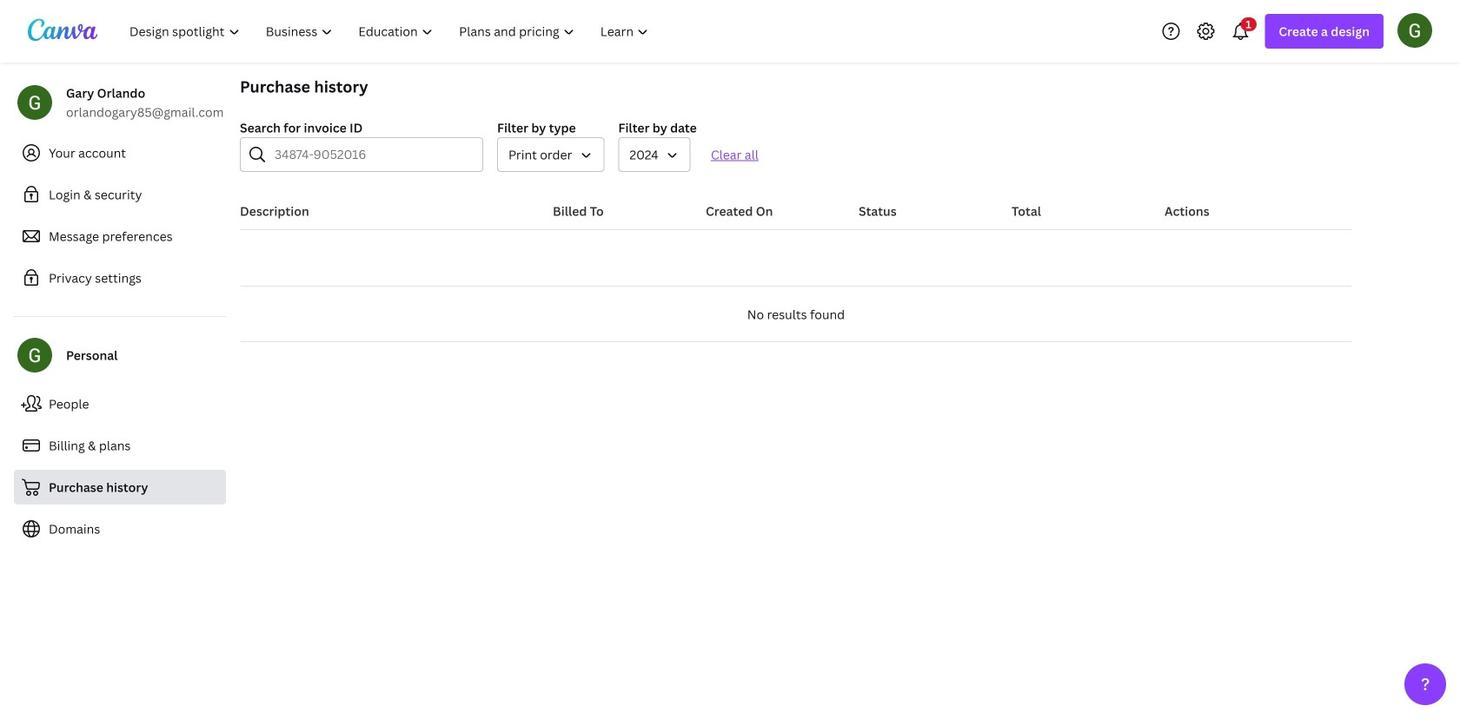 Task type: locate. For each thing, give the bounding box(es) containing it.
top level navigation element
[[118, 14, 664, 49]]

gary orlando image
[[1398, 13, 1433, 48]]

None button
[[497, 137, 605, 172], [619, 137, 691, 172], [497, 137, 605, 172], [619, 137, 691, 172]]

34874-9052016 text field
[[275, 138, 472, 171]]



Task type: vqa. For each thing, say whether or not it's contained in the screenshot.
34874-9052016 text field
yes



